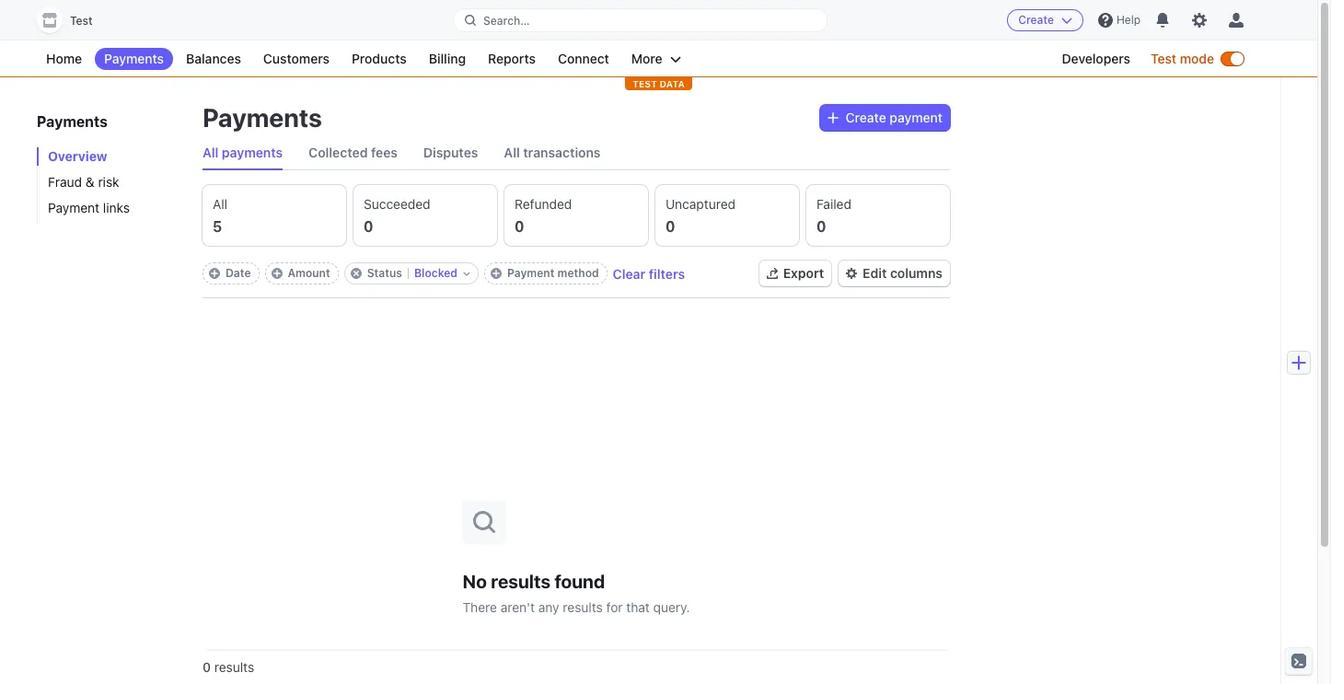 Task type: vqa. For each thing, say whether or not it's contained in the screenshot.
middle ATLAS
no



Task type: locate. For each thing, give the bounding box(es) containing it.
test
[[70, 14, 93, 28], [1151, 51, 1177, 66]]

balances
[[186, 51, 241, 66]]

all 5
[[213, 196, 228, 235]]

0 inside the uncaptured 0
[[666, 218, 676, 235]]

all payments link
[[203, 136, 283, 169]]

transactions
[[523, 145, 601, 160]]

all payments
[[203, 145, 283, 160]]

0 vertical spatial payment
[[48, 200, 100, 216]]

risk
[[98, 174, 119, 190]]

0 horizontal spatial results
[[214, 659, 254, 675]]

all
[[203, 145, 219, 160], [504, 145, 520, 160], [213, 196, 228, 212]]

failed 0
[[817, 196, 852, 235]]

payment inside payment links link
[[48, 200, 100, 216]]

1 horizontal spatial create
[[1019, 13, 1054, 27]]

collected fees link
[[309, 136, 398, 169]]

clear filters
[[613, 266, 685, 281]]

0 vertical spatial create
[[1019, 13, 1054, 27]]

0 for succeeded 0
[[364, 218, 374, 235]]

all left transactions
[[504, 145, 520, 160]]

payment
[[48, 200, 100, 216], [507, 266, 555, 280]]

5
[[213, 218, 222, 235]]

payment inside clear filters 'toolbar'
[[507, 266, 555, 280]]

balances link
[[177, 48, 250, 70]]

help button
[[1091, 6, 1148, 35]]

payment method
[[507, 266, 599, 280]]

method
[[558, 266, 599, 280]]

0 for failed 0
[[817, 218, 827, 235]]

products
[[352, 51, 407, 66]]

payment down fraud
[[48, 200, 100, 216]]

1 vertical spatial create
[[846, 110, 887, 125]]

test data
[[633, 78, 685, 89]]

0 inside 'succeeded 0'
[[364, 218, 374, 235]]

fraud & risk
[[48, 174, 119, 190]]

remove status image
[[351, 268, 362, 279]]

1 horizontal spatial test
[[1151, 51, 1177, 66]]

1 horizontal spatial results
[[491, 571, 551, 592]]

create inside create payment popup button
[[846, 110, 887, 125]]

create for create payment
[[846, 110, 887, 125]]

payments right home on the left
[[104, 51, 164, 66]]

0 horizontal spatial create
[[846, 110, 887, 125]]

clear filters button
[[613, 266, 685, 281]]

refunded 0
[[515, 196, 572, 235]]

create
[[1019, 13, 1054, 27], [846, 110, 887, 125]]

export
[[784, 265, 824, 281]]

0 results
[[203, 659, 254, 675]]

mode
[[1180, 51, 1215, 66]]

1 vertical spatial payment
[[507, 266, 555, 280]]

payment right the add payment method image
[[507, 266, 555, 280]]

reports link
[[479, 48, 545, 70]]

test up home on the left
[[70, 14, 93, 28]]

amount
[[288, 266, 330, 280]]

0 inside failed 0
[[817, 218, 827, 235]]

0
[[364, 218, 374, 235], [515, 218, 525, 235], [666, 218, 676, 235], [817, 218, 827, 235], [203, 659, 211, 675]]

payments
[[104, 51, 164, 66], [203, 102, 322, 133], [37, 113, 108, 130]]

tab list containing all payments
[[203, 136, 950, 170]]

uncaptured
[[666, 196, 736, 212]]

any
[[539, 599, 560, 615]]

0 for uncaptured 0
[[666, 218, 676, 235]]

payment for payment links
[[48, 200, 100, 216]]

1 horizontal spatial payment
[[507, 266, 555, 280]]

0 inside refunded 0
[[515, 218, 525, 235]]

0 horizontal spatial payment
[[48, 200, 100, 216]]

test for test mode
[[1151, 51, 1177, 66]]

edit status image
[[463, 270, 471, 277]]

payment
[[890, 110, 943, 125]]

&
[[86, 174, 95, 190]]

connect
[[558, 51, 610, 66]]

collected fees
[[309, 145, 398, 160]]

payments
[[222, 145, 283, 160]]

all for 5
[[213, 196, 228, 212]]

all left payments at the left of page
[[203, 145, 219, 160]]

create right the svg icon
[[846, 110, 887, 125]]

2 tab list from the top
[[203, 185, 950, 246]]

billing link
[[420, 48, 475, 70]]

succeeded
[[364, 196, 431, 212]]

status
[[367, 266, 402, 280]]

clear
[[613, 266, 646, 281]]

all for transactions
[[504, 145, 520, 160]]

disputes link
[[424, 136, 478, 169]]

0 vertical spatial tab list
[[203, 136, 950, 170]]

2 vertical spatial results
[[214, 659, 254, 675]]

edit columns
[[863, 265, 943, 281]]

filters
[[649, 266, 685, 281]]

1 tab list from the top
[[203, 136, 950, 170]]

links
[[103, 200, 130, 216]]

create button
[[1008, 9, 1084, 31]]

2 horizontal spatial results
[[563, 599, 603, 615]]

fees
[[371, 145, 398, 160]]

overview
[[48, 148, 107, 164]]

tab list
[[203, 136, 950, 170], [203, 185, 950, 246]]

0 for refunded 0
[[515, 218, 525, 235]]

home
[[46, 51, 82, 66]]

test mode
[[1151, 51, 1215, 66]]

1 vertical spatial tab list
[[203, 185, 950, 246]]

tab list up refunded
[[203, 136, 950, 170]]

results
[[491, 571, 551, 592], [563, 599, 603, 615], [214, 659, 254, 675]]

0 horizontal spatial test
[[70, 14, 93, 28]]

developers
[[1062, 51, 1131, 66]]

all up 5
[[213, 196, 228, 212]]

test left mode
[[1151, 51, 1177, 66]]

1 vertical spatial test
[[1151, 51, 1177, 66]]

tab list up method
[[203, 185, 950, 246]]

failed
[[817, 196, 852, 212]]

edit columns button
[[839, 261, 950, 286]]

more button
[[622, 48, 690, 70]]

help
[[1117, 13, 1141, 27]]

no
[[463, 571, 487, 592]]

1 vertical spatial results
[[563, 599, 603, 615]]

create up developers link
[[1019, 13, 1054, 27]]

0 vertical spatial results
[[491, 571, 551, 592]]

Search… text field
[[454, 9, 827, 32]]

create inside create button
[[1019, 13, 1054, 27]]

0 vertical spatial test
[[70, 14, 93, 28]]

payments link
[[95, 48, 173, 70]]

test inside button
[[70, 14, 93, 28]]



Task type: describe. For each thing, give the bounding box(es) containing it.
there
[[463, 599, 497, 615]]

overview link
[[37, 147, 184, 166]]

customers link
[[254, 48, 339, 70]]

no results found there aren't any results for that query.
[[463, 571, 690, 615]]

create for create
[[1019, 13, 1054, 27]]

blocked
[[414, 266, 458, 280]]

home link
[[37, 48, 91, 70]]

collected
[[309, 145, 368, 160]]

disputes
[[424, 145, 478, 160]]

for
[[607, 599, 623, 615]]

succeeded 0
[[364, 196, 431, 235]]

developers link
[[1053, 48, 1140, 70]]

connect link
[[549, 48, 619, 70]]

billing
[[429, 51, 466, 66]]

customers
[[263, 51, 330, 66]]

search…
[[484, 13, 530, 27]]

create payment
[[846, 110, 943, 125]]

uncaptured 0
[[666, 196, 736, 235]]

payment for payment method
[[507, 266, 555, 280]]

all transactions link
[[504, 136, 601, 169]]

results for no
[[491, 571, 551, 592]]

that
[[627, 599, 650, 615]]

add date image
[[209, 268, 220, 279]]

aren't
[[501, 599, 535, 615]]

query.
[[654, 599, 690, 615]]

date
[[226, 266, 251, 280]]

reports
[[488, 51, 536, 66]]

test button
[[37, 7, 111, 33]]

results for 0
[[214, 659, 254, 675]]

tab list containing 5
[[203, 185, 950, 246]]

columns
[[891, 265, 943, 281]]

edit
[[863, 265, 887, 281]]

more
[[632, 51, 663, 66]]

add payment method image
[[491, 268, 502, 279]]

test
[[633, 78, 657, 89]]

fraud
[[48, 174, 82, 190]]

fraud & risk link
[[37, 173, 184, 192]]

create payment button
[[820, 105, 950, 131]]

payment links
[[48, 200, 130, 216]]

all transactions
[[504, 145, 601, 160]]

payments up overview on the top of page
[[37, 113, 108, 130]]

all for payments
[[203, 145, 219, 160]]

clear filters toolbar
[[203, 262, 685, 285]]

products link
[[343, 48, 416, 70]]

payment links link
[[37, 199, 184, 217]]

payments up payments at the left of page
[[203, 102, 322, 133]]

refunded
[[515, 196, 572, 212]]

svg image
[[828, 112, 839, 123]]

export button
[[760, 261, 832, 286]]

found
[[555, 571, 605, 592]]

test for test
[[70, 14, 93, 28]]

data
[[660, 78, 685, 89]]

add amount image
[[271, 268, 282, 279]]

Search… search field
[[454, 9, 827, 32]]



